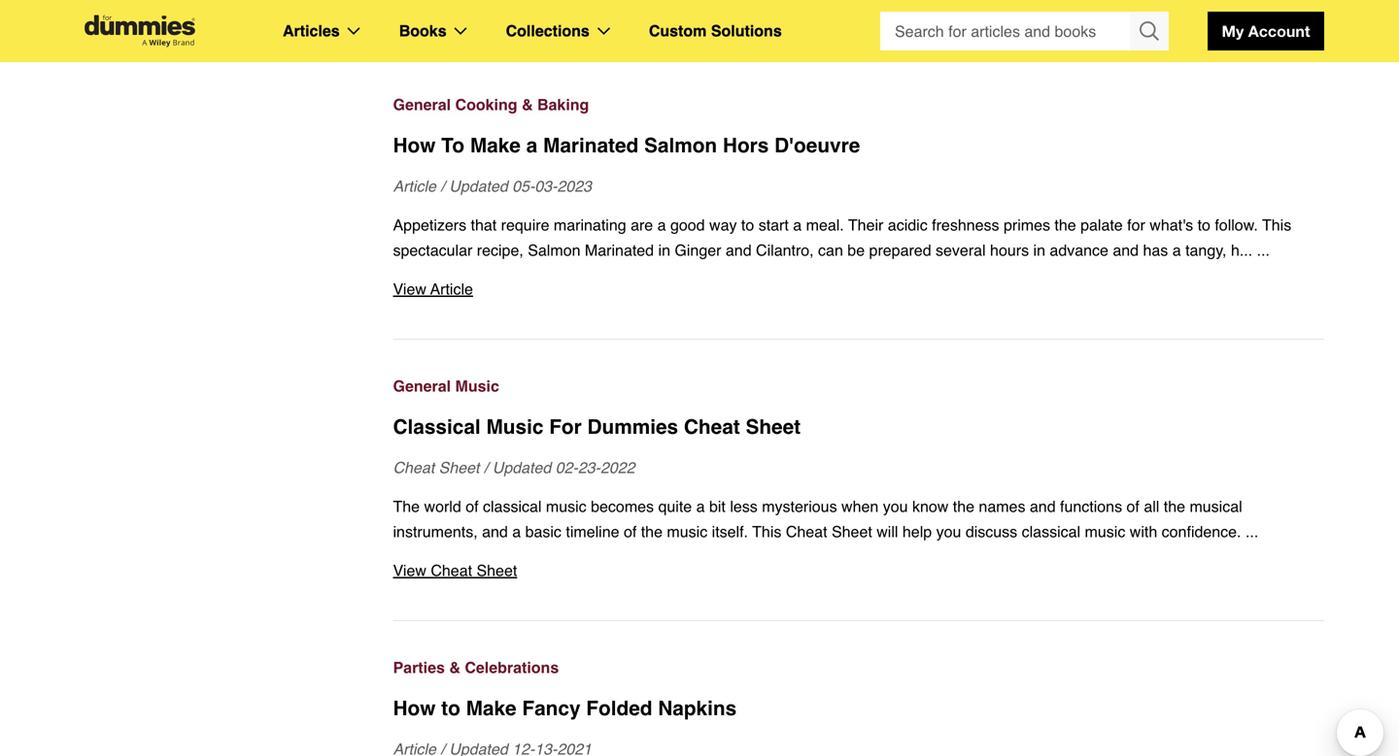 Task type: describe. For each thing, give the bounding box(es) containing it.
follow.
[[1215, 216, 1258, 234]]

make for fancy
[[466, 698, 517, 721]]

for
[[1127, 216, 1145, 234]]

open book categories image
[[454, 27, 467, 35]]

2022
[[600, 459, 635, 477]]

folded
[[586, 698, 652, 721]]

0 vertical spatial marinated
[[543, 134, 639, 157]]

fancy
[[522, 698, 581, 721]]

start
[[759, 216, 789, 234]]

classical music for dummies cheat sheet
[[393, 416, 801, 439]]

how for how to make fancy folded napkins
[[393, 698, 436, 721]]

this inside the world of classical music becomes quite a bit less mysterious when you know the names and functions of all the musical instruments, and a basic timeline of the music itself. this cheat sheet will help you discuss classical music with confidence.
[[752, 523, 782, 541]]

0 vertical spatial you
[[883, 498, 908, 516]]

sheet inside the classical music for dummies cheat sheet link
[[746, 416, 801, 439]]

cilantro,
[[756, 241, 814, 259]]

when
[[841, 498, 879, 516]]

how to make a marinated salmon hors d'oeuvre link
[[393, 131, 1324, 160]]

general cooking & baking link
[[393, 92, 1324, 118]]

my account
[[1222, 22, 1310, 40]]

names
[[979, 498, 1026, 516]]

0 horizontal spatial of
[[466, 498, 479, 516]]

celebrations
[[465, 659, 559, 677]]

0 horizontal spatial to
[[441, 698, 460, 721]]

2 horizontal spatial to
[[1198, 216, 1211, 234]]

meal.
[[806, 216, 844, 234]]

classical music for dummies cheat sheet link
[[393, 413, 1324, 442]]

Search for articles and books text field
[[880, 12, 1132, 51]]

for
[[549, 416, 582, 439]]

and down way
[[726, 241, 752, 259]]

primes
[[1004, 216, 1050, 234]]

has
[[1143, 241, 1168, 259]]

baking
[[537, 96, 589, 114]]

1 horizontal spatial of
[[624, 523, 637, 541]]

0 vertical spatial article
[[393, 177, 436, 195]]

that
[[471, 216, 497, 234]]

view cheat sheet link
[[393, 559, 1324, 584]]

and left 'basic'
[[482, 523, 508, 541]]

marinated inside appetizers that require marinating are a good way to start a meal. their acidic freshness primes the palate for what's to follow. this spectacular recipe, salmon marinated in ginger and cilantro, can be prepared several hours in advance and has a tangy, h...
[[585, 241, 654, 259]]

can
[[818, 241, 843, 259]]

classical
[[393, 416, 481, 439]]

solutions
[[711, 22, 782, 40]]

palate
[[1081, 216, 1123, 234]]

musical
[[1190, 498, 1242, 516]]

dummies
[[587, 416, 678, 439]]

23-
[[578, 459, 600, 477]]

the right all in the right of the page
[[1164, 498, 1185, 516]]

1 horizontal spatial music
[[667, 523, 708, 541]]

sheet up world
[[439, 459, 479, 477]]

spectacular
[[393, 241, 473, 259]]

prepared
[[869, 241, 931, 259]]

1 horizontal spatial to
[[741, 216, 754, 234]]

general music link
[[393, 374, 1324, 399]]

will
[[877, 523, 898, 541]]

marinating
[[554, 216, 626, 234]]

2 horizontal spatial music
[[1085, 523, 1125, 541]]

view cheat sheet
[[393, 562, 517, 580]]

and down for
[[1113, 241, 1139, 259]]

music for classical
[[486, 416, 544, 439]]

0 vertical spatial /
[[441, 177, 445, 195]]

ginger
[[675, 241, 721, 259]]

my account link
[[1208, 12, 1324, 51]]

1 vertical spatial article
[[430, 280, 473, 298]]

general for classical
[[393, 377, 451, 395]]

freshness
[[932, 216, 999, 234]]

books
[[399, 22, 447, 40]]

how to make a marinated salmon hors d'oeuvre
[[393, 134, 860, 157]]

sheet inside the world of classical music becomes quite a bit less mysterious when you know the names and functions of all the musical instruments, and a basic timeline of the music itself. this cheat sheet will help you discuss classical music with confidence.
[[832, 523, 872, 541]]

world
[[424, 498, 461, 516]]

help
[[903, 523, 932, 541]]

0 vertical spatial updated
[[449, 177, 508, 195]]

parties & celebrations link
[[393, 656, 1324, 681]]

cheat down instruments,
[[431, 562, 472, 580]]

less
[[730, 498, 758, 516]]

several
[[936, 241, 986, 259]]

a right start at right
[[793, 216, 802, 234]]

general for how
[[393, 96, 451, 114]]

what's
[[1150, 216, 1193, 234]]

mysterious
[[762, 498, 837, 516]]

salmon inside appetizers that require marinating are a good way to start a meal. their acidic freshness primes the palate for what's to follow. this spectacular recipe, salmon marinated in ginger and cilantro, can be prepared several hours in advance and has a tangy, h...
[[528, 241, 581, 259]]

instruments,
[[393, 523, 478, 541]]

acidic
[[888, 216, 928, 234]]

and right names
[[1030, 498, 1056, 516]]

bit
[[709, 498, 726, 516]]

confidence.
[[1162, 523, 1241, 541]]

make for a
[[470, 134, 521, 157]]

a left bit
[[696, 498, 705, 516]]

0 vertical spatial classical
[[483, 498, 542, 516]]

tangy,
[[1186, 241, 1227, 259]]

1 vertical spatial updated
[[492, 459, 551, 477]]



Task type: vqa. For each thing, say whether or not it's contained in the screenshot.
General Cooking & Baking
yes



Task type: locate. For each thing, give the bounding box(es) containing it.
cheat up the the
[[393, 459, 435, 477]]

salmon down require
[[528, 241, 581, 259]]

itself.
[[712, 523, 748, 541]]

music up "cheat sheet / updated 02-23-2022" on the bottom of page
[[486, 416, 544, 439]]

2 general from the top
[[393, 377, 451, 395]]

the up advance
[[1055, 216, 1076, 234]]

&
[[522, 96, 533, 114], [449, 659, 460, 677]]

parties
[[393, 659, 445, 677]]

h...
[[1231, 241, 1253, 259]]

0 vertical spatial music
[[455, 377, 499, 395]]

how for how to make a marinated salmon hors d'oeuvre
[[393, 134, 436, 157]]

appetizers that require marinating are a good way to start a meal. their acidic freshness primes the palate for what's to follow. this spectacular recipe, salmon marinated in ginger and cilantro, can be prepared several hours in advance and has a tangy, h...
[[393, 216, 1292, 259]]

good
[[670, 216, 705, 234]]

the
[[1055, 216, 1076, 234], [953, 498, 975, 516], [1164, 498, 1185, 516], [641, 523, 663, 541]]

sheet down instruments,
[[477, 562, 517, 580]]

are
[[631, 216, 653, 234]]

a right has
[[1173, 241, 1181, 259]]

1 vertical spatial salmon
[[528, 241, 581, 259]]

1 horizontal spatial salmon
[[644, 134, 717, 157]]

music for general
[[455, 377, 499, 395]]

in left ginger
[[658, 241, 670, 259]]

cheat
[[684, 416, 740, 439], [393, 459, 435, 477], [786, 523, 827, 541], [431, 562, 472, 580]]

the world of classical music becomes quite a bit less mysterious when you know the names and functions of all the musical instruments, and a basic timeline of the music itself. this cheat sheet will help you discuss classical music with confidence.
[[393, 498, 1246, 541]]

& right parties at bottom
[[449, 659, 460, 677]]

05-
[[512, 177, 535, 195]]

sheet
[[746, 416, 801, 439], [439, 459, 479, 477], [832, 523, 872, 541], [477, 562, 517, 580]]

recipe,
[[477, 241, 524, 259]]

0 vertical spatial salmon
[[644, 134, 717, 157]]

quite
[[658, 498, 692, 516]]

/ left 02-
[[484, 459, 488, 477]]

1 horizontal spatial /
[[484, 459, 488, 477]]

you up will
[[883, 498, 908, 516]]

of
[[466, 498, 479, 516], [1127, 498, 1140, 516], [624, 523, 637, 541]]

require
[[501, 216, 549, 234]]

updated left 02-
[[492, 459, 551, 477]]

view article
[[393, 280, 473, 298]]

0 horizontal spatial salmon
[[528, 241, 581, 259]]

a up 05-
[[526, 134, 538, 157]]

0 horizontal spatial &
[[449, 659, 460, 677]]

1 vertical spatial general
[[393, 377, 451, 395]]

becomes
[[591, 498, 654, 516]]

0 horizontal spatial this
[[752, 523, 782, 541]]

marinated up 2023
[[543, 134, 639, 157]]

1 how from the top
[[393, 134, 436, 157]]

group
[[880, 12, 1169, 51]]

parties & celebrations
[[393, 659, 559, 677]]

0 vertical spatial &
[[522, 96, 533, 114]]

in down 'primes'
[[1033, 241, 1045, 259]]

1 vertical spatial you
[[936, 523, 961, 541]]

this right "follow."
[[1262, 216, 1292, 234]]

timeline
[[566, 523, 619, 541]]

open collections list image
[[597, 27, 610, 35]]

cheat right dummies
[[684, 416, 740, 439]]

marinated down the are
[[585, 241, 654, 259]]

classical down functions
[[1022, 523, 1081, 541]]

custom solutions link
[[649, 18, 782, 44]]

make up article / updated 05-03-2023
[[470, 134, 521, 157]]

1 horizontal spatial this
[[1262, 216, 1292, 234]]

their
[[848, 216, 884, 234]]

article up appetizers
[[393, 177, 436, 195]]

updated
[[449, 177, 508, 195], [492, 459, 551, 477]]

functions
[[1060, 498, 1122, 516]]

1 vertical spatial music
[[486, 416, 544, 439]]

2 view from the top
[[393, 562, 426, 580]]

way
[[709, 216, 737, 234]]

and
[[726, 241, 752, 259], [1113, 241, 1139, 259], [1030, 498, 1056, 516], [482, 523, 508, 541]]

to up tangy,
[[1198, 216, 1211, 234]]

sheet down when
[[832, 523, 872, 541]]

the right know
[[953, 498, 975, 516]]

sheet up mysterious
[[746, 416, 801, 439]]

0 horizontal spatial /
[[441, 177, 445, 195]]

how left "to"
[[393, 134, 436, 157]]

in
[[658, 241, 670, 259], [1033, 241, 1045, 259]]

advance
[[1050, 241, 1109, 259]]

discuss
[[966, 523, 1018, 541]]

a
[[526, 134, 538, 157], [657, 216, 666, 234], [793, 216, 802, 234], [1173, 241, 1181, 259], [696, 498, 705, 516], [512, 523, 521, 541]]

/ up appetizers
[[441, 177, 445, 195]]

salmon
[[644, 134, 717, 157], [528, 241, 581, 259]]

music down quite
[[667, 523, 708, 541]]

0 vertical spatial general
[[393, 96, 451, 114]]

cheat inside the world of classical music becomes quite a bit less mysterious when you know the names and functions of all the musical instruments, and a basic timeline of the music itself. this cheat sheet will help you discuss classical music with confidence.
[[786, 523, 827, 541]]

d'oeuvre
[[775, 134, 860, 157]]

2 how from the top
[[393, 698, 436, 721]]

general music
[[393, 377, 499, 395]]

salmon left hors
[[644, 134, 717, 157]]

to down parties & celebrations
[[441, 698, 460, 721]]

cheat sheet / updated 02-23-2022
[[393, 459, 635, 477]]

logo image
[[75, 15, 205, 47]]

you down know
[[936, 523, 961, 541]]

view
[[393, 280, 426, 298], [393, 562, 426, 580]]

1 vertical spatial view
[[393, 562, 426, 580]]

basic
[[525, 523, 562, 541]]

view down spectacular
[[393, 280, 426, 298]]

1 vertical spatial classical
[[1022, 523, 1081, 541]]

how to make fancy folded napkins link
[[393, 695, 1324, 724]]

classical down "cheat sheet / updated 02-23-2022" on the bottom of page
[[483, 498, 542, 516]]

cooking
[[455, 96, 517, 114]]

0 vertical spatial view
[[393, 280, 426, 298]]

you
[[883, 498, 908, 516], [936, 523, 961, 541]]

0 horizontal spatial music
[[546, 498, 587, 516]]

view for how to make a marinated salmon hors d'oeuvre
[[393, 280, 426, 298]]

& left baking
[[522, 96, 533, 114]]

of left all in the right of the page
[[1127, 498, 1140, 516]]

sheet inside "view cheat sheet" link
[[477, 562, 517, 580]]

the inside appetizers that require marinating are a good way to start a meal. their acidic freshness primes the palate for what's to follow. this spectacular recipe, salmon marinated in ginger and cilantro, can be prepared several hours in advance and has a tangy, h...
[[1055, 216, 1076, 234]]

a right the are
[[657, 216, 666, 234]]

music up 'classical'
[[455, 377, 499, 395]]

view article link
[[393, 277, 1324, 302]]

general up 'classical'
[[393, 377, 451, 395]]

open article categories image
[[348, 27, 360, 35]]

the down quite
[[641, 523, 663, 541]]

general cooking & baking
[[393, 96, 589, 114]]

view for classical music for dummies cheat sheet
[[393, 562, 426, 580]]

1 horizontal spatial you
[[936, 523, 961, 541]]

updated up that
[[449, 177, 508, 195]]

music down functions
[[1085, 523, 1125, 541]]

how down parties at bottom
[[393, 698, 436, 721]]

2 horizontal spatial of
[[1127, 498, 1140, 516]]

the
[[393, 498, 420, 516]]

1 vertical spatial &
[[449, 659, 460, 677]]

view down instruments,
[[393, 562, 426, 580]]

0 vertical spatial how
[[393, 134, 436, 157]]

general
[[393, 96, 451, 114], [393, 377, 451, 395]]

1 horizontal spatial &
[[522, 96, 533, 114]]

hors
[[723, 134, 769, 157]]

0 horizontal spatial classical
[[483, 498, 542, 516]]

this down less
[[752, 523, 782, 541]]

how to make fancy folded napkins
[[393, 698, 737, 721]]

article / updated 05-03-2023
[[393, 177, 592, 195]]

1 vertical spatial how
[[393, 698, 436, 721]]

my
[[1222, 22, 1244, 40]]

1 vertical spatial make
[[466, 698, 517, 721]]

make down parties & celebrations
[[466, 698, 517, 721]]

collections
[[506, 22, 590, 40]]

music
[[455, 377, 499, 395], [486, 416, 544, 439]]

2 in from the left
[[1033, 241, 1045, 259]]

make
[[470, 134, 521, 157], [466, 698, 517, 721]]

to right way
[[741, 216, 754, 234]]

0 vertical spatial this
[[1262, 216, 1292, 234]]

2023
[[557, 177, 592, 195]]

music up 'basic'
[[546, 498, 587, 516]]

1 horizontal spatial classical
[[1022, 523, 1081, 541]]

custom solutions
[[649, 22, 782, 40]]

1 vertical spatial /
[[484, 459, 488, 477]]

0 vertical spatial make
[[470, 134, 521, 157]]

this inside appetizers that require marinating are a good way to start a meal. their acidic freshness primes the palate for what's to follow. this spectacular recipe, salmon marinated in ginger and cilantro, can be prepared several hours in advance and has a tangy, h...
[[1262, 216, 1292, 234]]

1 view from the top
[[393, 280, 426, 298]]

article down spectacular
[[430, 280, 473, 298]]

this
[[1262, 216, 1292, 234], [752, 523, 782, 541]]

custom
[[649, 22, 707, 40]]

marinated
[[543, 134, 639, 157], [585, 241, 654, 259]]

cheat down mysterious
[[786, 523, 827, 541]]

of right world
[[466, 498, 479, 516]]

02-
[[556, 459, 578, 477]]

be
[[848, 241, 865, 259]]

1 vertical spatial marinated
[[585, 241, 654, 259]]

0 horizontal spatial you
[[883, 498, 908, 516]]

close this dialog image
[[1370, 678, 1389, 697]]

general up "to"
[[393, 96, 451, 114]]

1 horizontal spatial in
[[1033, 241, 1045, 259]]

a left 'basic'
[[512, 523, 521, 541]]

1 general from the top
[[393, 96, 451, 114]]

all
[[1144, 498, 1160, 516]]

of down becomes
[[624, 523, 637, 541]]

appetizers
[[393, 216, 466, 234]]

with
[[1130, 523, 1157, 541]]

account
[[1248, 22, 1310, 40]]

know
[[912, 498, 949, 516]]

napkins
[[658, 698, 737, 721]]

0 horizontal spatial in
[[658, 241, 670, 259]]

hours
[[990, 241, 1029, 259]]

03-
[[535, 177, 557, 195]]

1 vertical spatial this
[[752, 523, 782, 541]]

to
[[441, 134, 465, 157]]

1 in from the left
[[658, 241, 670, 259]]

articles
[[283, 22, 340, 40]]



